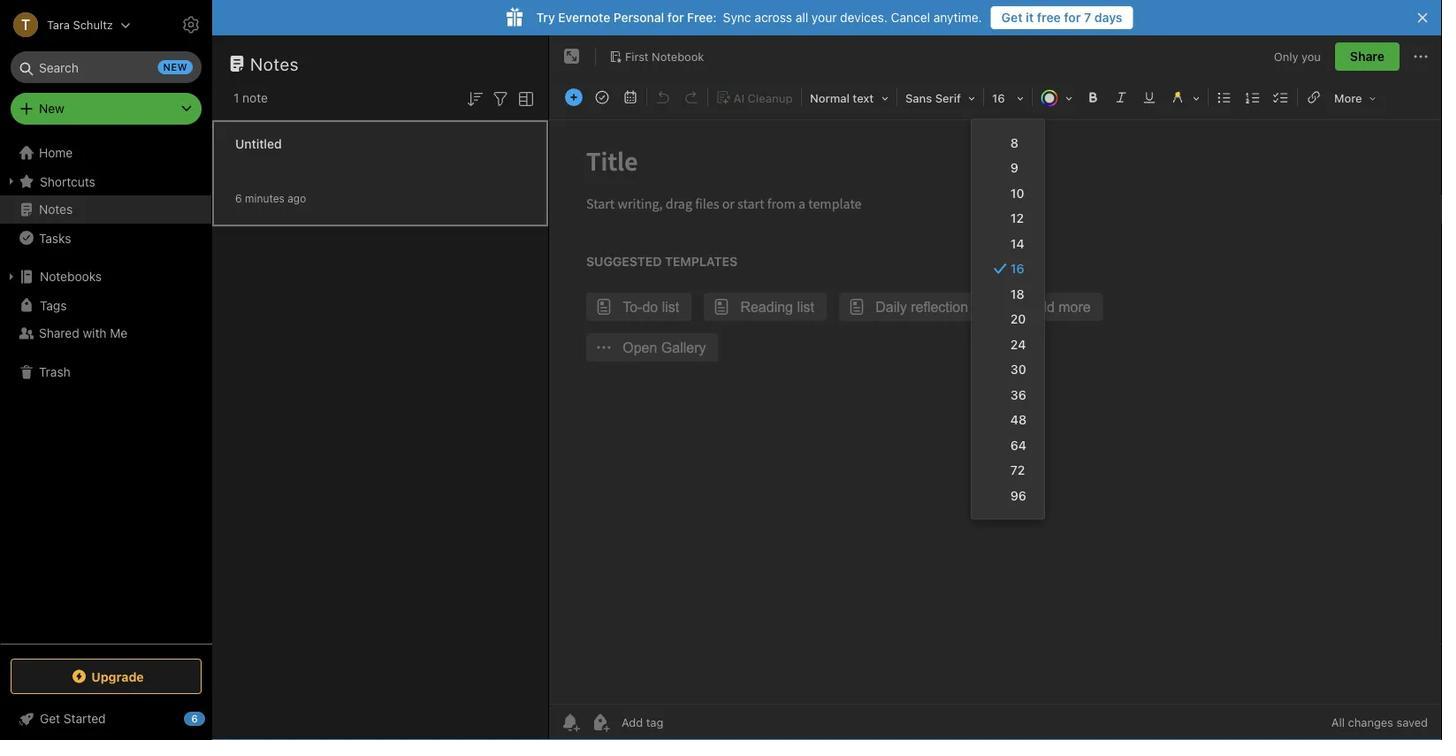 Task type: describe. For each thing, give the bounding box(es) containing it.
18 link
[[972, 281, 1044, 306]]

Help and Learning task checklist field
[[0, 705, 212, 733]]

Heading level field
[[804, 85, 895, 111]]

get for get it free for 7 days
[[1002, 10, 1023, 25]]

Add tag field
[[620, 715, 752, 730]]

View options field
[[511, 87, 537, 109]]

personal
[[614, 10, 664, 25]]

sans
[[905, 92, 932, 105]]

get it free for 7 days
[[1002, 10, 1123, 25]]

more
[[1334, 92, 1362, 105]]

12 link
[[972, 206, 1044, 231]]

add tag image
[[590, 712, 611, 733]]

sync
[[723, 10, 751, 25]]

checklist image
[[1269, 85, 1294, 110]]

Font size field
[[986, 85, 1030, 111]]

upgrade
[[91, 669, 144, 684]]

30 link
[[972, 357, 1044, 382]]

30
[[1011, 362, 1026, 377]]

for for free:
[[668, 10, 684, 25]]

10 link
[[972, 180, 1044, 206]]

days
[[1094, 10, 1123, 25]]

shared
[[39, 326, 79, 340]]

numbered list image
[[1241, 85, 1265, 110]]

get it free for 7 days button
[[991, 6, 1133, 29]]

try
[[536, 10, 555, 25]]

add filters image
[[490, 88, 511, 109]]

click to collapse image
[[206, 707, 219, 729]]

normal text
[[810, 92, 874, 105]]

8
[[1011, 135, 1019, 150]]

all
[[796, 10, 808, 25]]

expand notebooks image
[[4, 270, 19, 284]]

Note Editor text field
[[549, 120, 1442, 704]]

More actions field
[[1410, 42, 1432, 71]]

share
[[1350, 49, 1385, 64]]

upgrade button
[[11, 659, 202, 694]]

96
[[1011, 488, 1027, 503]]

started
[[64, 711, 106, 726]]

with
[[83, 326, 107, 340]]

96 link
[[972, 483, 1044, 508]]

shortcuts
[[40, 174, 95, 189]]

tasks button
[[0, 224, 211, 252]]

note window element
[[549, 35, 1442, 740]]

9
[[1011, 160, 1019, 175]]

48
[[1011, 413, 1027, 427]]

16 inside font size field
[[992, 92, 1005, 105]]

home link
[[0, 139, 212, 167]]

underline image
[[1137, 85, 1162, 110]]

1 note
[[233, 91, 268, 105]]

first notebook
[[625, 50, 704, 63]]

across
[[755, 10, 792, 25]]

get started
[[40, 711, 106, 726]]

14 link
[[972, 231, 1044, 256]]

tags
[[40, 298, 67, 312]]

48 link
[[972, 407, 1044, 432]]

get for get started
[[40, 711, 60, 726]]

task image
[[590, 85, 615, 110]]

try evernote personal for free: sync across all your devices. cancel anytime.
[[536, 10, 982, 25]]

20
[[1011, 312, 1026, 326]]

64
[[1011, 438, 1027, 452]]

trash
[[39, 365, 70, 379]]

18
[[1011, 286, 1024, 301]]

notes link
[[0, 195, 211, 224]]

free
[[1037, 10, 1061, 25]]

insert link image
[[1302, 85, 1326, 110]]

minutes
[[245, 192, 285, 205]]

anytime.
[[934, 10, 982, 25]]

6 for 6
[[191, 713, 198, 725]]

tags button
[[0, 291, 211, 319]]

8 link
[[972, 130, 1044, 155]]

shortcuts button
[[0, 167, 211, 195]]

notes inside tree
[[39, 202, 73, 217]]

bulleted list image
[[1212, 85, 1237, 110]]

Insert field
[[561, 85, 587, 110]]

new
[[39, 101, 64, 116]]

share button
[[1335, 42, 1400, 71]]

tara
[[47, 18, 70, 31]]

8 9 10
[[1011, 135, 1024, 200]]

shared with me link
[[0, 319, 211, 348]]



Task type: vqa. For each thing, say whether or not it's contained in the screenshot.
Search text box
yes



Task type: locate. For each thing, give the bounding box(es) containing it.
1 vertical spatial 6
[[191, 713, 198, 725]]

schultz
[[73, 18, 113, 31]]

get left it
[[1002, 10, 1023, 25]]

0 vertical spatial notes
[[250, 53, 299, 74]]

get inside help and learning task checklist field
[[40, 711, 60, 726]]

only you
[[1274, 50, 1321, 63]]

note
[[242, 91, 268, 105]]

first
[[625, 50, 649, 63]]

1 horizontal spatial 6
[[235, 192, 242, 205]]

1 vertical spatial notes
[[39, 202, 73, 217]]

notebook
[[652, 50, 704, 63]]

12
[[1011, 211, 1024, 225]]

calendar event image
[[618, 85, 643, 110]]

16 inside 'link'
[[1011, 261, 1024, 276]]

0 horizontal spatial for
[[668, 10, 684, 25]]

free:
[[687, 10, 717, 25]]

1 vertical spatial get
[[40, 711, 60, 726]]

for left free:
[[668, 10, 684, 25]]

shared with me
[[39, 326, 128, 340]]

italic image
[[1109, 85, 1134, 110]]

cancel
[[891, 10, 930, 25]]

24 link
[[972, 332, 1044, 357]]

20 link
[[972, 306, 1044, 332]]

9 link
[[972, 155, 1044, 180]]

0 horizontal spatial notes
[[39, 202, 73, 217]]

tara schultz
[[47, 18, 113, 31]]

get left started
[[40, 711, 60, 726]]

0 vertical spatial 16
[[992, 92, 1005, 105]]

notebooks link
[[0, 263, 211, 291]]

trash link
[[0, 358, 211, 386]]

64 link
[[972, 432, 1044, 458]]

more actions image
[[1410, 46, 1432, 67]]

1 for from the left
[[668, 10, 684, 25]]

you
[[1302, 50, 1321, 63]]

your
[[812, 10, 837, 25]]

tasks
[[39, 231, 71, 245]]

bold image
[[1081, 85, 1105, 110]]

expand note image
[[561, 46, 583, 67]]

evernote
[[558, 10, 610, 25]]

72 link
[[972, 458, 1044, 483]]

6 minutes ago
[[235, 192, 306, 205]]

notes
[[250, 53, 299, 74], [39, 202, 73, 217]]

for for 7
[[1064, 10, 1081, 25]]

16 link
[[972, 256, 1044, 281]]

1 horizontal spatial for
[[1064, 10, 1081, 25]]

for
[[668, 10, 684, 25], [1064, 10, 1081, 25]]

16 up the 18
[[1011, 261, 1024, 276]]

serif
[[935, 92, 961, 105]]

0 vertical spatial 6
[[235, 192, 242, 205]]

saved
[[1397, 716, 1428, 729]]

it
[[1026, 10, 1034, 25]]

normal
[[810, 92, 850, 105]]

settings image
[[180, 14, 202, 35]]

devices.
[[840, 10, 888, 25]]

Font color field
[[1035, 85, 1079, 111]]

notebooks
[[40, 269, 102, 284]]

6 for 6 minutes ago
[[235, 192, 242, 205]]

7
[[1084, 10, 1091, 25]]

16 up the 8 link
[[992, 92, 1005, 105]]

all changes saved
[[1332, 716, 1428, 729]]

1 vertical spatial 16
[[1011, 261, 1024, 276]]

1 horizontal spatial get
[[1002, 10, 1023, 25]]

notes up note
[[250, 53, 299, 74]]

all
[[1332, 716, 1345, 729]]

only
[[1274, 50, 1299, 63]]

0 horizontal spatial 6
[[191, 713, 198, 725]]

home
[[39, 145, 73, 160]]

me
[[110, 326, 128, 340]]

6
[[235, 192, 242, 205], [191, 713, 198, 725]]

tree
[[0, 139, 212, 643]]

2 for from the left
[[1064, 10, 1081, 25]]

new search field
[[23, 51, 193, 83]]

new
[[163, 61, 187, 73]]

1 horizontal spatial 16
[[1011, 261, 1024, 276]]

sans serif
[[905, 92, 961, 105]]

add a reminder image
[[560, 712, 581, 733]]

changes
[[1348, 716, 1393, 729]]

24
[[1011, 337, 1026, 351]]

get inside button
[[1002, 10, 1023, 25]]

0 horizontal spatial get
[[40, 711, 60, 726]]

6 left click to collapse icon
[[191, 713, 198, 725]]

72
[[1011, 463, 1025, 477]]

Sort options field
[[464, 87, 485, 109]]

0 horizontal spatial 16
[[992, 92, 1005, 105]]

Highlight field
[[1164, 85, 1206, 111]]

36 link
[[972, 382, 1044, 407]]

for inside get it free for 7 days button
[[1064, 10, 1081, 25]]

0 vertical spatial get
[[1002, 10, 1023, 25]]

10
[[1011, 186, 1024, 200]]

6 left minutes at top left
[[235, 192, 242, 205]]

1
[[233, 91, 239, 105]]

Font family field
[[899, 85, 982, 111]]

More field
[[1328, 85, 1383, 111]]

Add filters field
[[490, 87, 511, 109]]

untitled
[[235, 137, 282, 151]]

first notebook button
[[603, 44, 710, 69]]

14
[[1011, 236, 1024, 251]]

36
[[1011, 387, 1026, 402]]

Account field
[[0, 7, 131, 42]]

1 horizontal spatial notes
[[250, 53, 299, 74]]

6 inside help and learning task checklist field
[[191, 713, 198, 725]]

tree containing home
[[0, 139, 212, 643]]

new button
[[11, 93, 202, 125]]

dropdown list menu
[[972, 130, 1044, 508]]

ago
[[288, 192, 306, 205]]

for left 7
[[1064, 10, 1081, 25]]

Search text field
[[23, 51, 189, 83]]

16
[[992, 92, 1005, 105], [1011, 261, 1024, 276]]

notes up tasks
[[39, 202, 73, 217]]

get
[[1002, 10, 1023, 25], [40, 711, 60, 726]]

text
[[853, 92, 874, 105]]



